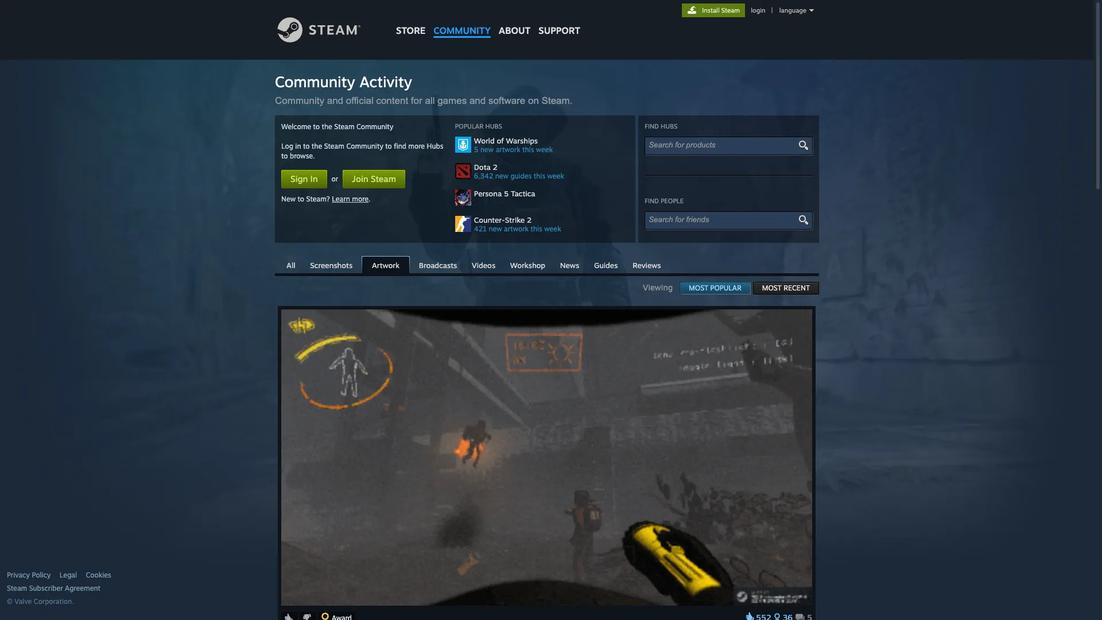 Task type: locate. For each thing, give the bounding box(es) containing it.
warships
[[506, 136, 538, 145]]

artwork for strike
[[504, 224, 529, 233]]

new for counter-
[[489, 224, 502, 233]]

find for find hubs
[[645, 122, 659, 130]]

this for 2
[[531, 224, 542, 233]]

0 vertical spatial this
[[522, 145, 534, 154]]

None image field
[[797, 140, 810, 150], [797, 215, 810, 225], [797, 140, 810, 150], [797, 215, 810, 225]]

1 vertical spatial week
[[547, 172, 564, 180]]

1 find from the top
[[645, 122, 659, 130]]

2
[[493, 162, 498, 172], [527, 215, 532, 224]]

find
[[394, 142, 406, 150]]

steam inside log in to the steam community to find more hubs to browse.
[[324, 142, 344, 150]]

artwork inside counter-strike 2 421 new artwork this week
[[504, 224, 529, 233]]

popular
[[455, 122, 484, 130], [711, 284, 742, 292]]

1 horizontal spatial popular
[[711, 284, 742, 292]]

news
[[560, 261, 579, 270]]

2 vertical spatial week
[[544, 224, 561, 233]]

hubs
[[485, 122, 502, 130], [427, 142, 443, 150]]

5
[[474, 145, 479, 154], [504, 189, 509, 198]]

most left recent in the top right of the page
[[762, 284, 782, 292]]

artwork inside world of warships 5 new artwork this week
[[496, 145, 521, 154]]

new inside counter-strike 2 421 new artwork this week
[[489, 224, 502, 233]]

week inside world of warships 5 new artwork this week
[[536, 145, 553, 154]]

1 vertical spatial new
[[495, 172, 509, 180]]

persona 5 tactica link
[[474, 189, 629, 198]]

steam right the install on the top right
[[722, 6, 740, 14]]

cookies
[[86, 571, 111, 579]]

all
[[425, 95, 435, 106]]

find
[[645, 122, 659, 130], [645, 197, 659, 205]]

more right find
[[408, 142, 425, 150]]

and right games
[[470, 95, 486, 106]]

the inside log in to the steam community to find more hubs to browse.
[[312, 142, 322, 150]]

most inside "link"
[[689, 284, 709, 292]]

2 most from the left
[[762, 284, 782, 292]]

login | language
[[751, 6, 807, 14]]

0 vertical spatial 2
[[493, 162, 498, 172]]

0 vertical spatial more
[[408, 142, 425, 150]]

counter-strike 2 421 new artwork this week
[[474, 215, 561, 233]]

most for most recent
[[762, 284, 782, 292]]

reviews
[[633, 261, 661, 270]]

learn more link
[[332, 195, 369, 203]]

sign
[[291, 173, 308, 184]]

people
[[661, 197, 684, 205]]

new right 421
[[489, 224, 502, 233]]

artwork up the 'dota 2 6,342 new guides this week'
[[496, 145, 521, 154]]

None text field
[[649, 215, 799, 224]]

policy
[[32, 571, 51, 579]]

hubs right find
[[427, 142, 443, 150]]

0 vertical spatial the
[[322, 122, 332, 131]]

1 horizontal spatial and
[[470, 95, 486, 106]]

0 vertical spatial hubs
[[485, 122, 502, 130]]

new
[[481, 145, 494, 154], [495, 172, 509, 180], [489, 224, 502, 233]]

1 vertical spatial this
[[534, 172, 545, 180]]

None text field
[[649, 141, 799, 149]]

broadcasts link
[[413, 257, 463, 273]]

1 vertical spatial popular
[[711, 284, 742, 292]]

and
[[327, 95, 343, 106], [470, 95, 486, 106]]

steam inside cookies steam subscriber agreement © valve corporation.
[[7, 584, 27, 593]]

artwork down tactica
[[504, 224, 529, 233]]

1 vertical spatial hubs
[[427, 142, 443, 150]]

subscriber
[[29, 584, 63, 593]]

2 vertical spatial this
[[531, 224, 542, 233]]

join steam
[[352, 173, 396, 184]]

0 horizontal spatial hubs
[[427, 142, 443, 150]]

and left the official
[[327, 95, 343, 106]]

1 most from the left
[[689, 284, 709, 292]]

most right viewing
[[689, 284, 709, 292]]

all
[[286, 261, 295, 270]]

2 right dota
[[493, 162, 498, 172]]

new up persona 5 tactica
[[495, 172, 509, 180]]

hubs inside log in to the steam community to find more hubs to browse.
[[427, 142, 443, 150]]

new left of on the top of the page
[[481, 145, 494, 154]]

0 horizontal spatial more
[[352, 195, 369, 203]]

©
[[7, 597, 13, 606]]

more
[[408, 142, 425, 150], [352, 195, 369, 203]]

0 vertical spatial find
[[645, 122, 659, 130]]

legal link
[[60, 571, 77, 580]]

screenshots
[[310, 261, 353, 270]]

to
[[313, 122, 320, 131], [303, 142, 310, 150], [385, 142, 392, 150], [281, 152, 288, 160], [298, 195, 304, 203]]

join
[[352, 173, 368, 184]]

more right the learn at left
[[352, 195, 369, 203]]

hubs
[[661, 122, 678, 130]]

0 horizontal spatial 2
[[493, 162, 498, 172]]

week up persona 5 tactica link
[[547, 172, 564, 180]]

2 inside counter-strike 2 421 new artwork this week
[[527, 215, 532, 224]]

new for world
[[481, 145, 494, 154]]

2 find from the top
[[645, 197, 659, 205]]

1 horizontal spatial most
[[762, 284, 782, 292]]

steam down privacy
[[7, 584, 27, 593]]

1 horizontal spatial 5
[[504, 189, 509, 198]]

this right the strike
[[531, 224, 542, 233]]

browse.
[[290, 152, 315, 160]]

language
[[780, 6, 807, 14]]

guides
[[511, 172, 532, 180]]

0 horizontal spatial and
[[327, 95, 343, 106]]

1 horizontal spatial more
[[408, 142, 425, 150]]

new
[[281, 195, 296, 203]]

week inside counter-strike 2 421 new artwork this week
[[544, 224, 561, 233]]

this inside world of warships 5 new artwork this week
[[522, 145, 534, 154]]

0 horizontal spatial most
[[689, 284, 709, 292]]

0 vertical spatial 5
[[474, 145, 479, 154]]

5 up dota
[[474, 145, 479, 154]]

hubs up of on the top of the page
[[485, 122, 502, 130]]

community up the official
[[275, 72, 355, 91]]

privacy policy link
[[7, 571, 51, 580]]

all link
[[281, 257, 301, 273]]

week down persona 5 tactica link
[[544, 224, 561, 233]]

1 horizontal spatial 2
[[527, 215, 532, 224]]

counter-
[[474, 215, 505, 224]]

1 vertical spatial find
[[645, 197, 659, 205]]

steam down welcome to the steam community
[[324, 142, 344, 150]]

most recent link
[[753, 282, 819, 295]]

1 vertical spatial 2
[[527, 215, 532, 224]]

this
[[522, 145, 534, 154], [534, 172, 545, 180], [531, 224, 542, 233]]

videos link
[[466, 257, 501, 273]]

artwork
[[496, 145, 521, 154], [504, 224, 529, 233]]

2 vertical spatial new
[[489, 224, 502, 233]]

install
[[702, 6, 720, 14]]

1 vertical spatial the
[[312, 142, 322, 150]]

dota 2 link
[[474, 162, 629, 172]]

the
[[322, 122, 332, 131], [312, 142, 322, 150]]

this inside counter-strike 2 421 new artwork this week
[[531, 224, 542, 233]]

2 inside the 'dota 2 6,342 new guides this week'
[[493, 162, 498, 172]]

most
[[689, 284, 709, 292], [762, 284, 782, 292]]

week
[[536, 145, 553, 154], [547, 172, 564, 180], [544, 224, 561, 233]]

software
[[489, 95, 525, 106]]

world
[[474, 136, 495, 145]]

0 horizontal spatial popular
[[455, 122, 484, 130]]

the right welcome
[[322, 122, 332, 131]]

0 vertical spatial week
[[536, 145, 553, 154]]

1 vertical spatial artwork
[[504, 224, 529, 233]]

0 vertical spatial artwork
[[496, 145, 521, 154]]

agreement
[[65, 584, 101, 593]]

sign in link
[[281, 170, 327, 188]]

week up dota 2 link
[[536, 145, 553, 154]]

this for warships
[[522, 145, 534, 154]]

this up the 'dota 2 6,342 new guides this week'
[[522, 145, 534, 154]]

community up join
[[346, 142, 383, 150]]

reviews link
[[627, 257, 667, 273]]

store
[[396, 25, 426, 36]]

5 left tactica
[[504, 189, 509, 198]]

support
[[539, 25, 580, 36]]

find left people
[[645, 197, 659, 205]]

this right guides
[[534, 172, 545, 180]]

2 right the strike
[[527, 215, 532, 224]]

screenshots link
[[304, 257, 358, 273]]

join steam link
[[343, 170, 405, 188]]

new inside world of warships 5 new artwork this week
[[481, 145, 494, 154]]

week inside the 'dota 2 6,342 new guides this week'
[[547, 172, 564, 180]]

.
[[369, 195, 371, 203]]

find left hubs
[[645, 122, 659, 130]]

0 vertical spatial popular
[[455, 122, 484, 130]]

steam right join
[[371, 173, 396, 184]]

0 vertical spatial new
[[481, 145, 494, 154]]

0 horizontal spatial 5
[[474, 145, 479, 154]]

welcome
[[281, 122, 311, 131]]

new to steam? learn more .
[[281, 195, 371, 203]]

the up browse. at the top of the page
[[312, 142, 322, 150]]

steam?
[[306, 195, 330, 203]]

steam
[[722, 6, 740, 14], [334, 122, 355, 131], [324, 142, 344, 150], [371, 173, 396, 184], [7, 584, 27, 593]]

|
[[772, 6, 773, 14]]



Task type: describe. For each thing, give the bounding box(es) containing it.
to right welcome
[[313, 122, 320, 131]]

to down log
[[281, 152, 288, 160]]

in
[[295, 142, 301, 150]]

about
[[499, 25, 531, 36]]

legal
[[60, 571, 77, 579]]

artwork for of
[[496, 145, 521, 154]]

tactica
[[511, 189, 535, 198]]

dota
[[474, 162, 491, 172]]

most recent
[[762, 284, 810, 292]]

broadcasts
[[419, 261, 457, 270]]

log in to the steam community to find more hubs to browse.
[[281, 142, 443, 160]]

community up log in to the steam community to find more hubs to browse.
[[357, 122, 394, 131]]

login link
[[749, 6, 768, 14]]

to left find
[[385, 142, 392, 150]]

week for warships
[[536, 145, 553, 154]]

on
[[528, 95, 539, 106]]

2 and from the left
[[470, 95, 486, 106]]

most popular link
[[680, 282, 751, 295]]

news link
[[554, 257, 585, 273]]

world of warships link
[[474, 136, 629, 145]]

login
[[751, 6, 766, 14]]

new inside the 'dota 2 6,342 new guides this week'
[[495, 172, 509, 180]]

steam for cookies steam subscriber agreement © valve corporation.
[[7, 584, 27, 593]]

more inside log in to the steam community to find more hubs to browse.
[[408, 142, 425, 150]]

week for 2
[[544, 224, 561, 233]]

dota 2 6,342 new guides this week
[[474, 162, 564, 180]]

this inside the 'dota 2 6,342 new guides this week'
[[534, 172, 545, 180]]

5 inside world of warships 5 new artwork this week
[[474, 145, 479, 154]]

most for most popular
[[689, 284, 709, 292]]

1 vertical spatial 5
[[504, 189, 509, 198]]

cookies steam subscriber agreement © valve corporation.
[[7, 571, 111, 606]]

to right in
[[303, 142, 310, 150]]

steam for join steam
[[371, 173, 396, 184]]

activity
[[359, 72, 412, 91]]

421
[[474, 224, 487, 233]]

sign in
[[291, 173, 318, 184]]

workshop
[[510, 261, 545, 270]]

in
[[310, 173, 318, 184]]

recent
[[784, 284, 810, 292]]

install steam
[[702, 6, 740, 14]]

6,342
[[474, 172, 493, 180]]

privacy
[[7, 571, 30, 579]]

community inside log in to the steam community to find more hubs to browse.
[[346, 142, 383, 150]]

videos
[[472, 261, 496, 270]]

community link
[[430, 0, 495, 42]]

privacy policy
[[7, 571, 51, 579]]

corporation.
[[34, 597, 74, 606]]

to right new
[[298, 195, 304, 203]]

1 vertical spatial more
[[352, 195, 369, 203]]

community
[[434, 25, 491, 36]]

persona
[[474, 189, 502, 198]]

games
[[438, 95, 467, 106]]

popular hubs
[[455, 122, 502, 130]]

find people
[[645, 197, 684, 205]]

about link
[[495, 0, 535, 39]]

cookies link
[[86, 571, 111, 580]]

persona 5 tactica
[[474, 189, 535, 198]]

artwork link
[[362, 256, 410, 274]]

artwork
[[372, 261, 400, 270]]

workshop link
[[505, 257, 551, 273]]

find for find people
[[645, 197, 659, 205]]

support link
[[535, 0, 584, 39]]

or
[[332, 175, 338, 183]]

learn
[[332, 195, 350, 203]]

steam.
[[542, 95, 573, 106]]

viewing
[[643, 282, 680, 292]]

welcome to the steam community
[[281, 122, 394, 131]]

community up welcome
[[275, 95, 324, 106]]

of
[[497, 136, 504, 145]]

community activity community and official content for all games and software on steam.
[[275, 72, 578, 106]]

steam for install steam
[[722, 6, 740, 14]]

valve
[[14, 597, 32, 606]]

1 and from the left
[[327, 95, 343, 106]]

world of warships 5 new artwork this week
[[474, 136, 553, 154]]

1 horizontal spatial hubs
[[485, 122, 502, 130]]

guides link
[[588, 257, 624, 273]]

official
[[346, 95, 374, 106]]

popular inside "link"
[[711, 284, 742, 292]]

install steam link
[[682, 3, 745, 17]]

log
[[281, 142, 293, 150]]

steam down the official
[[334, 122, 355, 131]]

steam subscriber agreement link
[[7, 584, 272, 593]]

strike
[[505, 215, 525, 224]]

counter-strike 2 link
[[474, 215, 629, 224]]

find hubs
[[645, 122, 678, 130]]

for
[[411, 95, 422, 106]]

content
[[376, 95, 408, 106]]

most popular
[[689, 284, 742, 292]]

guides
[[594, 261, 618, 270]]



Task type: vqa. For each thing, say whether or not it's contained in the screenshot.
Friends
no



